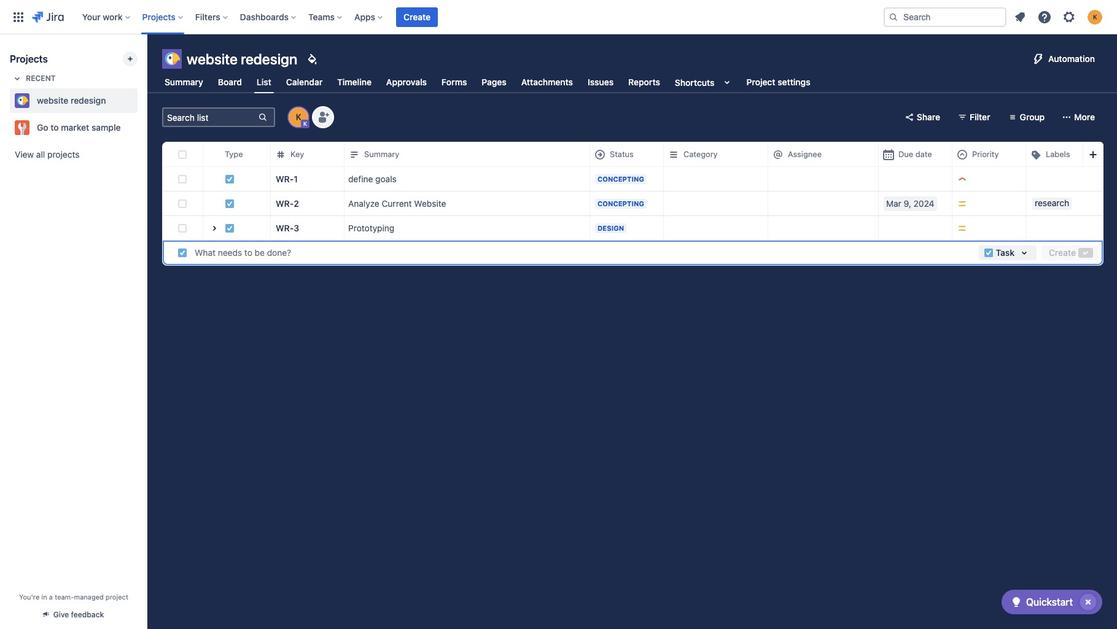 Task type: vqa. For each thing, say whether or not it's contained in the screenshot.
TURTLE to the middle
no



Task type: locate. For each thing, give the bounding box(es) containing it.
0 vertical spatial summary
[[165, 77, 203, 87]]

concepting
[[598, 175, 644, 183], [598, 199, 644, 207]]

projects
[[142, 11, 176, 22], [10, 53, 48, 64]]

wr-
[[276, 174, 294, 184], [276, 198, 294, 209], [276, 223, 294, 233]]

website down "recent"
[[37, 95, 68, 106]]

0 vertical spatial wr-
[[276, 174, 294, 184]]

check image
[[1009, 595, 1024, 610]]

your work button
[[78, 7, 135, 27]]

priority
[[972, 149, 999, 159]]

dismiss quickstart image
[[1079, 593, 1098, 612]]

redesign up go to market sample
[[71, 95, 106, 106]]

1 horizontal spatial summary
[[364, 149, 399, 159]]

date
[[916, 149, 932, 159]]

summary up goals at the left of the page
[[364, 149, 399, 159]]

goals
[[375, 174, 397, 184]]

project settings link
[[744, 71, 813, 93]]

group button
[[1003, 107, 1052, 127]]

automation
[[1048, 53, 1095, 64]]

2 vertical spatial wr-
[[276, 223, 294, 233]]

concepting for define goals
[[598, 175, 644, 183]]

2 task image from the top
[[225, 199, 235, 209]]

website redesign up market
[[37, 95, 106, 106]]

project settings
[[747, 77, 810, 87]]

set project background image
[[305, 52, 320, 66]]

issues link
[[585, 71, 616, 93]]

add to starred image for website redesign
[[134, 93, 149, 108]]

wr-2
[[276, 198, 299, 209]]

0 vertical spatial task image
[[225, 174, 235, 184]]

key
[[291, 149, 304, 159]]

summary
[[165, 77, 203, 87], [364, 149, 399, 159]]

projects
[[47, 149, 80, 160]]

1 vertical spatial website redesign
[[37, 95, 106, 106]]

1 horizontal spatial projects
[[142, 11, 176, 22]]

define goals
[[348, 174, 397, 184]]

list
[[257, 77, 271, 87]]

0 vertical spatial redesign
[[241, 50, 297, 68]]

0 vertical spatial projects
[[142, 11, 176, 22]]

help image
[[1037, 10, 1052, 24]]

banner
[[0, 0, 1117, 34]]

create
[[404, 11, 431, 22]]

1 vertical spatial redesign
[[71, 95, 106, 106]]

add to starred image down sidebar navigation icon on the top left of page
[[134, 93, 149, 108]]

assignee
[[788, 149, 822, 159]]

2 vertical spatial task image
[[225, 223, 235, 233]]

to
[[51, 122, 59, 133]]

0 horizontal spatial redesign
[[71, 95, 106, 106]]

website
[[187, 50, 238, 68], [37, 95, 68, 106]]

3 task image from the top
[[225, 223, 235, 233]]

filters button
[[192, 7, 233, 27]]

wr-3
[[276, 223, 299, 233]]

approvals link
[[384, 71, 429, 93]]

project
[[747, 77, 775, 87]]

analyze
[[348, 198, 379, 209]]

quickstart
[[1026, 597, 1073, 608]]

go to market sample link
[[10, 115, 133, 140]]

What needs to be done? text field
[[192, 244, 974, 262]]

wr- down wr-1
[[276, 198, 294, 209]]

projects right 'work'
[[142, 11, 176, 22]]

0 horizontal spatial website redesign
[[37, 95, 106, 106]]

1 vertical spatial medium priority image
[[958, 223, 967, 233]]

table containing wr-1
[[163, 142, 1117, 241]]

projects inside popup button
[[142, 11, 176, 22]]

calendar link
[[284, 71, 325, 93]]

1 vertical spatial wr-
[[276, 198, 294, 209]]

1 vertical spatial summary
[[364, 149, 399, 159]]

filter
[[970, 112, 990, 122]]

status
[[610, 149, 634, 159]]

managed
[[74, 593, 104, 601]]

redesign up list
[[241, 50, 297, 68]]

concepting for analyze current website
[[598, 199, 644, 207]]

go to market sample
[[37, 122, 121, 133]]

1 wr- from the top
[[276, 174, 294, 184]]

timeline link
[[335, 71, 374, 93]]

1 medium priority image from the top
[[958, 199, 967, 209]]

create button
[[396, 7, 438, 27]]

add to starred image
[[134, 93, 149, 108], [134, 120, 149, 135]]

1 horizontal spatial redesign
[[241, 50, 297, 68]]

0 vertical spatial website redesign
[[187, 50, 297, 68]]

cell
[[203, 216, 270, 241]]

concepting down status at right top
[[598, 175, 644, 183]]

wr- for 2
[[276, 198, 294, 209]]

task button
[[979, 246, 1037, 260]]

go
[[37, 122, 48, 133]]

3 wr- from the top
[[276, 223, 294, 233]]

wr- down the wr-2
[[276, 223, 294, 233]]

0 horizontal spatial summary
[[165, 77, 203, 87]]

automation button
[[1026, 49, 1102, 69]]

website up board
[[187, 50, 238, 68]]

task image
[[225, 174, 235, 184], [225, 199, 235, 209], [225, 223, 235, 233]]

table
[[163, 142, 1117, 241]]

1 horizontal spatial website redesign
[[187, 50, 297, 68]]

give
[[53, 611, 69, 620]]

create project image
[[125, 54, 135, 64]]

in
[[41, 593, 47, 601]]

Search list text field
[[163, 109, 257, 126]]

forms link
[[439, 71, 470, 93]]

wr- up the wr-2
[[276, 174, 294, 184]]

labels
[[1046, 149, 1070, 159]]

wr-1
[[276, 174, 298, 184]]

your profile and settings image
[[1088, 10, 1102, 24]]

board link
[[215, 71, 244, 93]]

1 vertical spatial task image
[[225, 199, 235, 209]]

0 vertical spatial concepting
[[598, 175, 644, 183]]

website redesign
[[187, 50, 297, 68], [37, 95, 106, 106]]

projects up "recent"
[[10, 53, 48, 64]]

summary up search list text field
[[165, 77, 203, 87]]

tab list
[[155, 71, 820, 93]]

1 vertical spatial website
[[37, 95, 68, 106]]

reports link
[[626, 71, 663, 93]]

2 add to starred image from the top
[[134, 120, 149, 135]]

1 task image from the top
[[225, 174, 235, 184]]

1 horizontal spatial website
[[187, 50, 238, 68]]

give feedback
[[53, 611, 104, 620]]

0 vertical spatial medium priority image
[[958, 199, 967, 209]]

2 concepting from the top
[[598, 199, 644, 207]]

summary link
[[162, 71, 206, 93]]

jira image
[[32, 10, 64, 24], [32, 10, 64, 24]]

1 vertical spatial concepting
[[598, 199, 644, 207]]

open image
[[207, 221, 222, 236]]

2 wr- from the top
[[276, 198, 294, 209]]

define
[[348, 174, 373, 184]]

1 vertical spatial add to starred image
[[134, 120, 149, 135]]

0 horizontal spatial projects
[[10, 53, 48, 64]]

view all projects link
[[10, 144, 138, 166]]

concepting up design
[[598, 199, 644, 207]]

your
[[82, 11, 101, 22]]

add to starred image for go to market sample
[[134, 120, 149, 135]]

market
[[61, 122, 89, 133]]

wr- for 1
[[276, 174, 294, 184]]

share
[[917, 112, 940, 122]]

filter button
[[953, 107, 998, 127]]

website redesign up board
[[187, 50, 297, 68]]

1 concepting from the top
[[598, 175, 644, 183]]

medium priority image
[[958, 199, 967, 209], [958, 223, 967, 233]]

redesign
[[241, 50, 297, 68], [71, 95, 106, 106]]

add to starred image right sample
[[134, 120, 149, 135]]

all
[[36, 149, 45, 160]]

view
[[15, 149, 34, 160]]

more button
[[1057, 107, 1102, 127]]

2 medium priority image from the top
[[958, 223, 967, 233]]

tab list containing list
[[155, 71, 820, 93]]

projects button
[[139, 7, 188, 27]]

group
[[1020, 112, 1045, 122]]

1 add to starred image from the top
[[134, 93, 149, 108]]

0 vertical spatial add to starred image
[[134, 93, 149, 108]]

board
[[218, 77, 242, 87]]



Task type: describe. For each thing, give the bounding box(es) containing it.
collapse recent projects image
[[10, 71, 25, 86]]

recent
[[26, 74, 56, 83]]

website
[[414, 198, 446, 209]]

appswitcher icon image
[[11, 10, 26, 24]]

project
[[106, 593, 128, 601]]

design
[[598, 224, 624, 232]]

forms
[[442, 77, 467, 87]]

Search field
[[884, 7, 1007, 27]]

sample
[[92, 122, 121, 133]]

dashboards
[[240, 11, 289, 22]]

filters
[[195, 11, 220, 22]]

task image for wr-1
[[225, 174, 235, 184]]

settings image
[[1062, 10, 1077, 24]]

search image
[[889, 12, 899, 22]]

current
[[382, 198, 412, 209]]

0 vertical spatial website
[[187, 50, 238, 68]]

a
[[49, 593, 53, 601]]

sidebar navigation image
[[134, 49, 161, 74]]

give feedback button
[[36, 605, 111, 625]]

quickstart button
[[1002, 590, 1102, 615]]

research
[[1035, 197, 1069, 208]]

calendar
[[286, 77, 323, 87]]

3
[[294, 223, 299, 233]]

due date
[[899, 149, 932, 159]]

attachments link
[[519, 71, 576, 93]]

apps
[[354, 11, 375, 22]]

summary inside table
[[364, 149, 399, 159]]

0 horizontal spatial website
[[37, 95, 68, 106]]

team-
[[55, 593, 74, 601]]

approvals
[[386, 77, 427, 87]]

pages link
[[479, 71, 509, 93]]

1 vertical spatial projects
[[10, 53, 48, 64]]

wr- for 3
[[276, 223, 294, 233]]

apps button
[[351, 7, 388, 27]]

primary element
[[7, 0, 874, 34]]

reports
[[628, 77, 660, 87]]

pages
[[482, 77, 507, 87]]

2
[[294, 198, 299, 209]]

teams
[[308, 11, 335, 22]]

work
[[103, 11, 123, 22]]

redesign inside "website redesign" link
[[71, 95, 106, 106]]

display or create a field to show in your list view image
[[1086, 147, 1101, 162]]

medium priority image for prototyping
[[958, 223, 967, 233]]

share button
[[900, 107, 948, 127]]

your work
[[82, 11, 123, 22]]

teams button
[[305, 7, 347, 27]]

automation image
[[1031, 52, 1046, 66]]

summary inside summary link
[[165, 77, 203, 87]]

due
[[899, 149, 913, 159]]

analyze current website
[[348, 198, 446, 209]]

shortcuts
[[675, 77, 715, 88]]

banner containing your work
[[0, 0, 1117, 34]]

medium priority image for analyze current website
[[958, 199, 967, 209]]

high priority image
[[958, 174, 967, 184]]

you're
[[19, 593, 39, 601]]

shortcuts button
[[672, 71, 737, 93]]

you're in a team-managed project
[[19, 593, 128, 601]]

wr-1 link
[[276, 173, 303, 185]]

category
[[684, 149, 718, 159]]

more
[[1074, 112, 1095, 122]]

issues
[[588, 77, 614, 87]]

notifications image
[[1013, 10, 1028, 24]]

1
[[294, 174, 298, 184]]

website redesign link
[[10, 88, 133, 113]]

task
[[996, 248, 1015, 258]]

type
[[225, 149, 243, 159]]

task image for wr-2
[[225, 199, 235, 209]]

add people image
[[316, 110, 330, 125]]

timeline
[[337, 77, 372, 87]]

feedback
[[71, 611, 104, 620]]

settings
[[778, 77, 810, 87]]

wr-2 link
[[276, 197, 304, 210]]

dashboards button
[[236, 7, 301, 27]]



